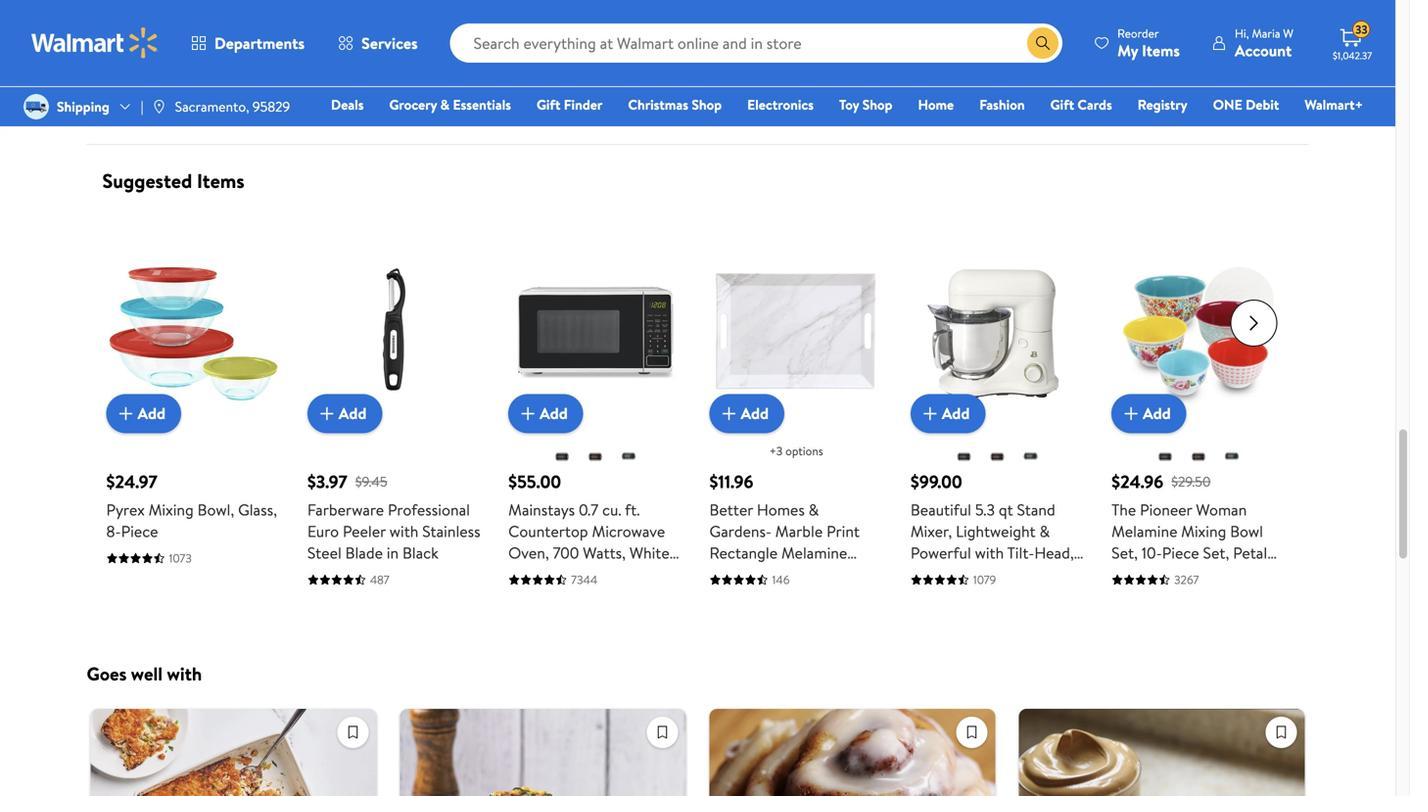 Task type: vqa. For each thing, say whether or not it's contained in the screenshot.
"with" to the right
yes



Task type: describe. For each thing, give the bounding box(es) containing it.
2 saved image from the left
[[1267, 718, 1296, 747]]

maria
[[1252, 25, 1280, 42]]

$24.97 pyrex mixing bowl, glass, 8-piece
[[106, 469, 277, 542]]

watts,
[[583, 542, 626, 563]]

2 product variant swatch image image from the left
[[587, 449, 603, 465]]

supercenter
[[1005, 73, 1078, 93]]

toy shop
[[839, 95, 893, 114]]

8 product variant swatch image image from the left
[[1191, 449, 1206, 465]]

gift finder
[[537, 95, 603, 114]]

toy shop link
[[831, 94, 901, 115]]

1 product variant swatch image image from the left
[[554, 449, 570, 465]]

blade
[[345, 542, 383, 563]]

better
[[710, 499, 753, 520]]

$9.45
[[355, 472, 387, 491]]

8-
[[106, 520, 121, 542]]

add for $11.96
[[741, 403, 769, 424]]

deals link
[[322, 94, 373, 115]]

glass,
[[238, 499, 277, 520]]

gift finder link
[[528, 94, 611, 115]]

melamine inside $24.96 $29.50 the pioneer woman melamine mixing bowl set, 10-piece set, petal party
[[1112, 520, 1178, 542]]

in
[[387, 542, 399, 563]]

one debit
[[1213, 95, 1279, 114]]

bowl
[[1230, 520, 1263, 542]]

add for farberware professional euro peeler with stainless steel blade in black
[[339, 403, 367, 424]]

add button for $99.00
[[911, 394, 986, 433]]

add to cart image for $11.96
[[717, 402, 741, 425]]

+3 options
[[769, 443, 823, 459]]

peeler
[[343, 520, 386, 542]]

qt
[[999, 499, 1013, 520]]

departments button
[[174, 20, 321, 67]]

pyrex mixing bowl, glass, 8-piece image
[[106, 244, 280, 418]]

0 horizontal spatial &
[[440, 95, 450, 114]]

steel
[[307, 542, 342, 563]]

goes
[[87, 661, 127, 687]]

cu.
[[602, 499, 622, 520]]

registry link
[[1129, 94, 1197, 115]]

1 saved image from the left
[[338, 718, 368, 747]]

4 product variant swatch image image from the left
[[956, 449, 972, 465]]

5.3
[[975, 499, 995, 520]]

7344
[[571, 571, 598, 588]]

$3.97
[[307, 469, 347, 494]]

add to cart image for $99.00
[[918, 402, 942, 425]]

$1,042.37
[[1333, 49, 1372, 62]]

home
[[918, 95, 954, 114]]

services button
[[321, 20, 434, 67]]

sacramento
[[930, 73, 1001, 93]]

account
[[1235, 40, 1292, 61]]

farberware professional euro peeler with stainless steel blade in black image
[[307, 244, 481, 418]]

product group containing $55.00
[[508, 205, 682, 588]]

one
[[1213, 95, 1243, 114]]

product group containing $99.00
[[911, 205, 1084, 607]]

icing
[[954, 563, 987, 585]]

mixing inside the $24.97 pyrex mixing bowl, glass, 8-piece
[[149, 499, 194, 520]]

5 product variant swatch image image from the left
[[990, 449, 1005, 465]]

ft.
[[625, 499, 640, 520]]

services
[[361, 32, 418, 54]]

1073
[[169, 550, 192, 566]]

countertop
[[508, 520, 588, 542]]

hi, maria w account
[[1235, 25, 1294, 61]]

step 7
[[95, 31, 143, 55]]

walmart+ link
[[1296, 94, 1372, 115]]

$99.00 beautiful 5.3 qt stand mixer, lightweight & powerful with tilt-head, white icing by drew barrymore
[[911, 469, 1074, 607]]

stand
[[1017, 499, 1056, 520]]

487
[[370, 571, 390, 588]]

 image for sacramento, 95829
[[151, 99, 167, 115]]

hi,
[[1235, 25, 1249, 42]]

shop for toy shop
[[863, 95, 893, 114]]

& inside $11.96 better homes & gardens- marble print rectangle melamine handled tray
[[809, 499, 819, 520]]

my
[[1118, 40, 1138, 61]]

rectangle
[[710, 542, 778, 563]]

debit
[[1246, 95, 1279, 114]]

add for $55.00
[[540, 403, 568, 424]]

christmas shop link
[[619, 94, 731, 115]]

reorder my items
[[1118, 25, 1180, 61]]

9 product variant swatch image image from the left
[[1224, 449, 1240, 465]]

add button for farberware professional euro peeler with stainless steel blade in black
[[307, 394, 382, 433]]

well
[[131, 661, 163, 687]]

product group containing $24.97
[[106, 205, 280, 588]]

$24.96
[[1112, 469, 1164, 494]]

product group containing $3.97
[[307, 205, 481, 588]]

woman
[[1196, 499, 1247, 520]]

reorder
[[1118, 25, 1159, 42]]

suggested items
[[102, 167, 244, 194]]

$11.96
[[710, 469, 754, 494]]

tilt-
[[1007, 542, 1035, 563]]

finder
[[564, 95, 603, 114]]

essentials
[[453, 95, 511, 114]]

add button for $11.96
[[710, 394, 785, 433]]

with inside $3.97 $9.45 farberware professional euro peeler with stainless steel blade in black
[[390, 520, 419, 542]]

& inside $99.00 beautiful 5.3 qt stand mixer, lightweight & powerful with tilt-head, white icing by drew barrymore
[[1040, 520, 1050, 542]]

95829
[[253, 97, 290, 116]]

homes
[[757, 499, 805, 520]]

3 add to cart image from the left
[[1120, 402, 1143, 425]]

options
[[786, 443, 823, 459]]

print
[[827, 520, 860, 542]]

piece inside $24.96 $29.50 the pioneer woman melamine mixing bowl set, 10-piece set, petal party
[[1162, 542, 1199, 563]]

items inside reorder my items
[[1142, 40, 1180, 61]]

add for $99.00
[[942, 403, 970, 424]]

home link
[[909, 94, 963, 115]]

3267
[[1174, 571, 1199, 588]]

delivery
[[997, 44, 1051, 66]]

$55.00 mainstays 0.7 cu. ft. countertop microwave oven, 700 watts, white, new
[[508, 469, 673, 585]]



Task type: locate. For each thing, give the bounding box(es) containing it.
1 add button from the left
[[106, 394, 181, 433]]

1 add to cart image from the left
[[114, 402, 138, 425]]

1 horizontal spatial saved image
[[1267, 718, 1296, 747]]

1 add to cart image from the left
[[717, 402, 741, 425]]

6 product group from the left
[[1112, 205, 1285, 588]]

shop right toy
[[863, 95, 893, 114]]

0.7
[[579, 499, 599, 520]]

sacramento,
[[175, 97, 249, 116]]

handled
[[710, 563, 766, 585]]

add button up +3
[[710, 394, 785, 433]]

6 add from the left
[[1143, 403, 1171, 424]]

mainstays 0.7 cu. ft. countertop microwave oven, 700 watts, white, new image
[[508, 244, 682, 418]]

with right the well
[[167, 661, 202, 687]]

Walmart Site-Wide search field
[[450, 24, 1063, 63]]

& right tilt-
[[1040, 520, 1050, 542]]

5 add button from the left
[[911, 394, 986, 433]]

items right my
[[1142, 40, 1180, 61]]

6 add button from the left
[[1112, 394, 1187, 433]]

7 product variant swatch image image from the left
[[1157, 449, 1173, 465]]

$11.96 better homes & gardens- marble print rectangle melamine handled tray
[[710, 469, 860, 585]]

gardens-
[[710, 520, 772, 542]]

from:
[[1097, 44, 1134, 66]]

add button
[[106, 394, 181, 433], [307, 394, 382, 433], [508, 394, 583, 433], [710, 394, 785, 433], [911, 394, 986, 433], [1112, 394, 1187, 433]]

pickup or delivery today from: sacramento supercenter
[[930, 44, 1134, 93]]

toy
[[839, 95, 859, 114]]

add to cart image up $24.97 in the bottom of the page
[[114, 402, 138, 425]]

or
[[979, 44, 994, 66]]

2 shop from the left
[[863, 95, 893, 114]]

electronics link
[[739, 94, 823, 115]]

& right homes on the bottom right of the page
[[809, 499, 819, 520]]

1 horizontal spatial piece
[[1162, 542, 1199, 563]]

add to cart image
[[114, 402, 138, 425], [315, 402, 339, 425], [516, 402, 540, 425]]

$55.00
[[508, 469, 561, 494]]

melamine inside $11.96 better homes & gardens- marble print rectangle melamine handled tray
[[781, 542, 847, 563]]

33
[[1356, 21, 1368, 38]]

enjoy!
[[95, 71, 131, 90]]

next slide for suggested items list image
[[1231, 300, 1278, 347]]

 image left shipping
[[24, 94, 49, 119]]

better homes & gardens- marble print rectangle melamine handled tray image
[[710, 244, 883, 418]]

farberware
[[307, 499, 384, 520]]

mainstays
[[508, 499, 575, 520]]

$29.50
[[1171, 472, 1211, 491]]

step
[[95, 31, 130, 55]]

melamine up 146
[[781, 542, 847, 563]]

1 set, from the left
[[1112, 542, 1138, 563]]

 image for shipping
[[24, 94, 49, 119]]

add to cart image up $3.97
[[315, 402, 339, 425]]

stainless
[[422, 520, 481, 542]]

the
[[1112, 499, 1136, 520]]

0 horizontal spatial items
[[197, 167, 244, 194]]

1 product group from the left
[[106, 205, 280, 588]]

search icon image
[[1035, 35, 1051, 51]]

gift for gift cards
[[1050, 95, 1074, 114]]

new
[[508, 563, 539, 585]]

beautiful
[[911, 499, 972, 520]]

product variant swatch image image
[[554, 449, 570, 465], [587, 449, 603, 465], [621, 449, 636, 465], [956, 449, 972, 465], [990, 449, 1005, 465], [1023, 449, 1039, 465], [1157, 449, 1173, 465], [1191, 449, 1206, 465], [1224, 449, 1240, 465]]

powerful
[[911, 542, 971, 563]]

$3.97 $9.45 farberware professional euro peeler with stainless steel blade in black
[[307, 469, 481, 563]]

add to cart image up '$55.00' on the left bottom of page
[[516, 402, 540, 425]]

walmart image
[[31, 27, 159, 59]]

oven,
[[508, 542, 549, 563]]

set, left 10-
[[1112, 542, 1138, 563]]

piece down $24.97 in the bottom of the page
[[121, 520, 158, 542]]

product group containing $24.96
[[1112, 205, 1285, 588]]

1 add from the left
[[138, 403, 166, 424]]

$99.00
[[911, 469, 963, 494]]

gift left the finder
[[537, 95, 561, 114]]

lightweight
[[956, 520, 1036, 542]]

0 vertical spatial items
[[1142, 40, 1180, 61]]

 image right |
[[151, 99, 167, 115]]

add up $99.00
[[942, 403, 970, 424]]

1079
[[973, 571, 996, 588]]

the pioneer woman melamine mixing bowl set, 10-piece set, petal party image
[[1112, 244, 1285, 418]]

2 add to cart image from the left
[[315, 402, 339, 425]]

 image
[[24, 94, 49, 119], [151, 99, 167, 115]]

with inside $99.00 beautiful 5.3 qt stand mixer, lightweight & powerful with tilt-head, white icing by drew barrymore
[[975, 542, 1004, 563]]

2 saved image from the left
[[957, 718, 987, 747]]

shop inside toy shop link
[[863, 95, 893, 114]]

0 horizontal spatial gift
[[537, 95, 561, 114]]

shop for christmas shop
[[692, 95, 722, 114]]

1 horizontal spatial set,
[[1203, 542, 1229, 563]]

electronics
[[747, 95, 814, 114]]

pickup
[[930, 44, 975, 66]]

pioneer
[[1140, 499, 1192, 520]]

piece
[[121, 520, 158, 542], [1162, 542, 1199, 563]]

add button for $55.00
[[508, 394, 583, 433]]

3 add button from the left
[[508, 394, 583, 433]]

christmas shop
[[628, 95, 722, 114]]

2 horizontal spatial add to cart image
[[516, 402, 540, 425]]

0 horizontal spatial mixing
[[149, 499, 194, 520]]

mixing left the bowl
[[1181, 520, 1227, 542]]

700
[[553, 542, 579, 563]]

2 product group from the left
[[307, 205, 481, 588]]

0 horizontal spatial  image
[[24, 94, 49, 119]]

gift cards link
[[1042, 94, 1121, 115]]

product group
[[106, 205, 280, 588], [307, 205, 481, 588], [508, 205, 682, 588], [710, 205, 883, 588], [911, 205, 1084, 607], [1112, 205, 1285, 588]]

1 horizontal spatial  image
[[151, 99, 167, 115]]

1 shop from the left
[[692, 95, 722, 114]]

saved image
[[338, 718, 368, 747], [957, 718, 987, 747]]

3 add to cart image from the left
[[516, 402, 540, 425]]

suggested
[[102, 167, 192, 194]]

2 horizontal spatial &
[[1040, 520, 1050, 542]]

10-
[[1142, 542, 1162, 563]]

piece up "3267"
[[1162, 542, 1199, 563]]

black
[[402, 542, 439, 563]]

1 horizontal spatial saved image
[[957, 718, 987, 747]]

grocery
[[389, 95, 437, 114]]

set, left petal
[[1203, 542, 1229, 563]]

add
[[138, 403, 166, 424], [339, 403, 367, 424], [540, 403, 568, 424], [741, 403, 769, 424], [942, 403, 970, 424], [1143, 403, 1171, 424]]

product group containing $11.96
[[710, 205, 883, 588]]

4 product group from the left
[[710, 205, 883, 588]]

& right grocery
[[440, 95, 450, 114]]

registry
[[1138, 95, 1188, 114]]

5 product group from the left
[[911, 205, 1084, 607]]

add button up '$55.00' on the left bottom of page
[[508, 394, 583, 433]]

deals
[[331, 95, 364, 114]]

1 horizontal spatial items
[[1142, 40, 1180, 61]]

melamine up party
[[1112, 520, 1178, 542]]

with
[[390, 520, 419, 542], [975, 542, 1004, 563], [167, 661, 202, 687]]

2 gift from the left
[[1050, 95, 1074, 114]]

add up '$55.00' on the left bottom of page
[[540, 403, 568, 424]]

3 product variant swatch image image from the left
[[621, 449, 636, 465]]

1 horizontal spatial shop
[[863, 95, 893, 114]]

gift down supercenter
[[1050, 95, 1074, 114]]

1 horizontal spatial mixing
[[1181, 520, 1227, 542]]

petal
[[1233, 542, 1267, 563]]

add up $9.45
[[339, 403, 367, 424]]

add for pyrex mixing bowl, glass, 8-piece
[[138, 403, 166, 424]]

mixing inside $24.96 $29.50 the pioneer woman melamine mixing bowl set, 10-piece set, petal party
[[1181, 520, 1227, 542]]

$24.96 $29.50 the pioneer woman melamine mixing bowl set, 10-piece set, petal party
[[1112, 469, 1267, 585]]

gift inside gift cards link
[[1050, 95, 1074, 114]]

shop
[[692, 95, 722, 114], [863, 95, 893, 114]]

piece inside the $24.97 pyrex mixing bowl, glass, 8-piece
[[121, 520, 158, 542]]

add to cart image up the $11.96
[[717, 402, 741, 425]]

euro
[[307, 520, 339, 542]]

add button up $3.97
[[307, 394, 382, 433]]

saved image
[[648, 718, 677, 747], [1267, 718, 1296, 747]]

3 add from the left
[[540, 403, 568, 424]]

0 horizontal spatial set,
[[1112, 542, 1138, 563]]

+3
[[769, 443, 783, 459]]

2 add to cart image from the left
[[918, 402, 942, 425]]

2 horizontal spatial with
[[975, 542, 1004, 563]]

0 horizontal spatial with
[[167, 661, 202, 687]]

mixing
[[149, 499, 194, 520], [1181, 520, 1227, 542]]

with up 1079
[[975, 542, 1004, 563]]

4 add button from the left
[[710, 394, 785, 433]]

barrymore
[[911, 585, 983, 607]]

4 add from the left
[[741, 403, 769, 424]]

1 horizontal spatial add to cart image
[[918, 402, 942, 425]]

add button up $99.00
[[911, 394, 986, 433]]

add to cart image
[[717, 402, 741, 425], [918, 402, 942, 425], [1120, 402, 1143, 425]]

gift inside "gift finder" link
[[537, 95, 561, 114]]

0 horizontal spatial melamine
[[781, 542, 847, 563]]

5 add from the left
[[942, 403, 970, 424]]

with right peeler
[[390, 520, 419, 542]]

add to cart image for $3.97
[[315, 402, 339, 425]]

add button up $24.96
[[1112, 394, 1187, 433]]

w
[[1283, 25, 1294, 42]]

add to cart image up $24.96
[[1120, 402, 1143, 425]]

mixer,
[[911, 520, 952, 542]]

add to cart image up $99.00
[[918, 402, 942, 425]]

gift for gift finder
[[537, 95, 561, 114]]

bowl,
[[197, 499, 234, 520]]

gift cards
[[1050, 95, 1112, 114]]

drew
[[1010, 563, 1047, 585]]

set,
[[1112, 542, 1138, 563], [1203, 542, 1229, 563]]

party
[[1112, 563, 1148, 585]]

add up $24.96
[[1143, 403, 1171, 424]]

add up $24.97 in the bottom of the page
[[138, 403, 166, 424]]

0 horizontal spatial piece
[[121, 520, 158, 542]]

1 saved image from the left
[[648, 718, 677, 747]]

1 gift from the left
[[537, 95, 561, 114]]

one debit link
[[1204, 94, 1288, 115]]

head,
[[1035, 542, 1074, 563]]

2 add from the left
[[339, 403, 367, 424]]

shop right christmas
[[692, 95, 722, 114]]

3 product group from the left
[[508, 205, 682, 588]]

0 horizontal spatial shop
[[692, 95, 722, 114]]

fashion link
[[971, 94, 1034, 115]]

mixing left bowl, in the bottom left of the page
[[149, 499, 194, 520]]

2 horizontal spatial add to cart image
[[1120, 402, 1143, 425]]

by
[[991, 563, 1007, 585]]

0 horizontal spatial add to cart image
[[114, 402, 138, 425]]

2 add button from the left
[[307, 394, 382, 433]]

Search search field
[[450, 24, 1063, 63]]

1 vertical spatial items
[[197, 167, 244, 194]]

1 horizontal spatial add to cart image
[[315, 402, 339, 425]]

1 horizontal spatial &
[[809, 499, 819, 520]]

pyrex
[[106, 499, 145, 520]]

2 set, from the left
[[1203, 542, 1229, 563]]

1 horizontal spatial melamine
[[1112, 520, 1178, 542]]

1 horizontal spatial with
[[390, 520, 419, 542]]

&
[[440, 95, 450, 114], [809, 499, 819, 520], [1040, 520, 1050, 542]]

add up the $11.96
[[741, 403, 769, 424]]

0 horizontal spatial saved image
[[648, 718, 677, 747]]

beautiful 5.3 qt stand mixer, lightweight & powerful with tilt-head, white icing by drew barrymore image
[[911, 244, 1084, 418]]

1 horizontal spatial gift
[[1050, 95, 1074, 114]]

6 product variant swatch image image from the left
[[1023, 449, 1039, 465]]

add button for pyrex mixing bowl, glass, 8-piece
[[106, 394, 181, 433]]

sacramento, 95829
[[175, 97, 290, 116]]

today
[[1054, 44, 1093, 66]]

0 horizontal spatial saved image
[[338, 718, 368, 747]]

white
[[911, 563, 951, 585]]

add button up $24.97 in the bottom of the page
[[106, 394, 181, 433]]

items right suggested
[[197, 167, 244, 194]]

cards
[[1078, 95, 1112, 114]]

grocery & essentials
[[389, 95, 511, 114]]

fashion
[[980, 95, 1025, 114]]

add to cart image for $24.97
[[114, 402, 138, 425]]

shop inside christmas shop link
[[692, 95, 722, 114]]

0 horizontal spatial add to cart image
[[717, 402, 741, 425]]



